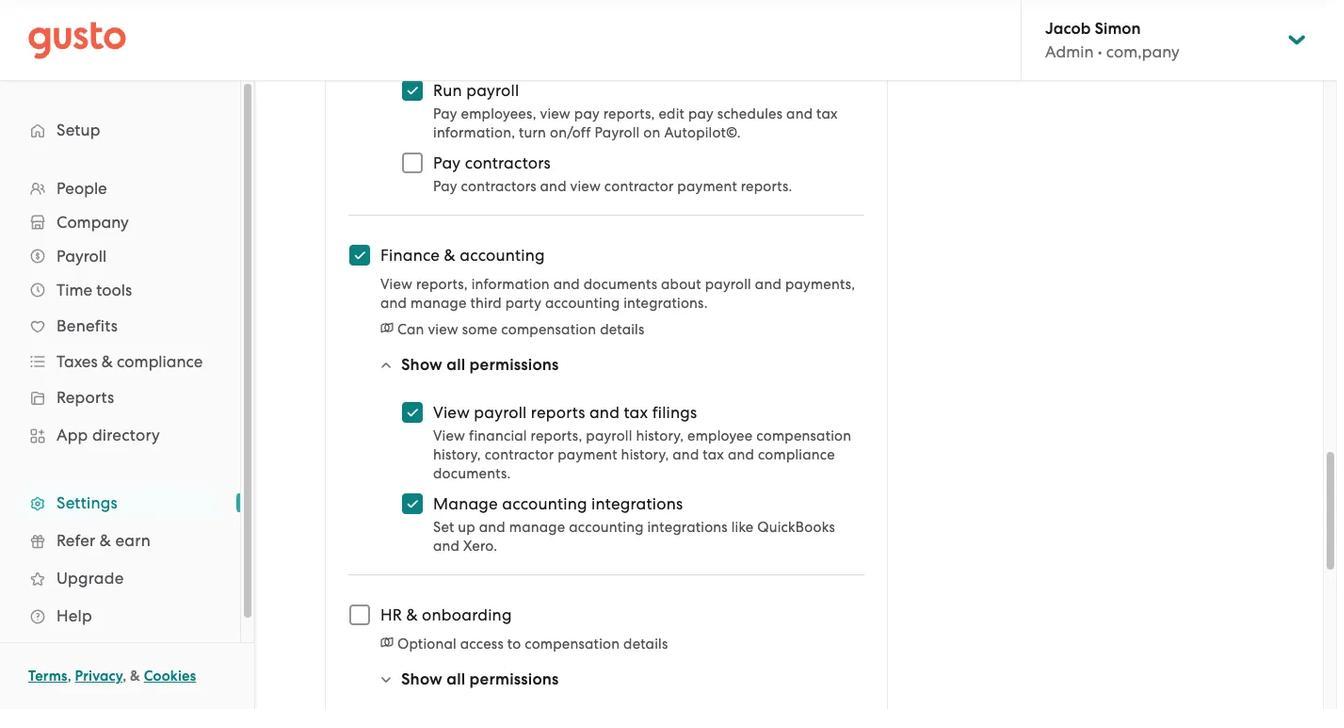Task type: describe. For each thing, give the bounding box(es) containing it.
2 pay from the top
[[433, 154, 461, 172]]

party
[[506, 295, 542, 312]]

jacob
[[1046, 19, 1091, 39]]

accounting down "documents."
[[502, 495, 588, 513]]

contractors for pay contractors and view contractor payment reports.
[[461, 178, 537, 195]]

refer & earn link
[[19, 524, 221, 558]]

information
[[472, 276, 550, 293]]

refer
[[57, 531, 96, 550]]

accounting inside set up and manage accounting integrations like quickbooks and xero.
[[569, 519, 644, 536]]

pay contractors
[[433, 154, 551, 172]]

like
[[732, 519, 754, 536]]

compliance inside view financial reports, payroll history, employee compensation history, contractor payment history, and tax and compliance documents.
[[758, 447, 835, 463]]

schedules
[[718, 106, 783, 122]]

settings
[[57, 494, 118, 512]]

taxes & compliance
[[57, 352, 203, 371]]

accounting inside the view reports, information and documents about payroll and payments, and manage third party accounting integrations.
[[545, 295, 620, 312]]

documents.
[[433, 465, 511, 482]]

people button
[[19, 171, 221, 205]]

details for optional access to compensation details
[[624, 636, 668, 653]]

2 vertical spatial view
[[428, 321, 459, 338]]

& for refer
[[100, 531, 111, 550]]

pay for pay contractors
[[433, 178, 458, 195]]

finance
[[381, 246, 440, 265]]

payroll up financial
[[474, 403, 527, 422]]

view reports, information and documents about payroll and payments, and manage third party accounting integrations.
[[381, 276, 856, 312]]

pay employees, view pay reports, edit pay schedules and tax information, turn on/off payroll on autopilot©.
[[433, 106, 838, 141]]

on/off
[[550, 124, 591, 141]]

admin
[[1046, 42, 1094, 61]]

payroll button
[[19, 239, 221, 273]]

1 permissions from the top
[[470, 355, 559, 375]]

cookies button
[[144, 665, 196, 688]]

reports, inside pay employees, view pay reports, edit pay schedules and tax information, turn on/off payroll on autopilot©.
[[604, 106, 655, 122]]

1 pay from the left
[[574, 106, 600, 122]]

setup
[[57, 121, 101, 139]]

gusto navigation element
[[0, 81, 240, 665]]

& left the cookies button
[[130, 668, 140, 685]]

1 horizontal spatial payment
[[678, 178, 738, 195]]

hr & onboarding
[[381, 606, 512, 625]]

optional
[[397, 636, 457, 653]]

reports
[[57, 388, 114, 407]]

help link
[[19, 599, 221, 633]]

time
[[57, 281, 92, 300]]

1 all from the top
[[447, 355, 466, 375]]

about
[[661, 276, 702, 293]]

pay for run payroll
[[433, 106, 458, 122]]

employee
[[688, 428, 753, 445]]

& for finance
[[444, 246, 456, 265]]

third
[[471, 295, 502, 312]]

privacy link
[[75, 668, 123, 685]]

hr
[[381, 606, 402, 625]]

reports, inside the view reports, information and documents about payroll and payments, and manage third party accounting integrations.
[[416, 276, 468, 293]]

1 vertical spatial view
[[570, 178, 601, 195]]

xero.
[[464, 538, 498, 555]]

tax inside view financial reports, payroll history, employee compensation history, contractor payment history, and tax and compliance documents.
[[703, 447, 724, 463]]

manage
[[433, 495, 498, 513]]

0 horizontal spatial tax
[[624, 403, 648, 422]]

can view some compensation details
[[397, 321, 645, 338]]

manage accounting integrations
[[433, 495, 683, 513]]

app
[[57, 426, 88, 445]]

contractor inside view financial reports, payroll history, employee compensation history, contractor payment history, and tax and compliance documents.
[[485, 447, 554, 463]]

set
[[433, 519, 455, 536]]

view inside pay employees, view pay reports, edit pay schedules and tax information, turn on/off payroll on autopilot©.
[[540, 106, 571, 122]]

app directory
[[57, 426, 160, 445]]

integrations.
[[624, 295, 708, 312]]

0 vertical spatial integrations
[[592, 495, 683, 513]]

set up and manage accounting integrations like quickbooks and xero.
[[433, 519, 836, 555]]

turn
[[519, 124, 547, 141]]

time tools
[[57, 281, 132, 300]]

accounting up information
[[460, 246, 545, 265]]

manage inside the view reports, information and documents about payroll and payments, and manage third party accounting integrations.
[[411, 295, 467, 312]]

view financial reports, payroll history, employee compensation history, contractor payment history, and tax and compliance documents.
[[433, 428, 852, 482]]

contractors for pay contractors
[[465, 154, 551, 172]]

2 , from the left
[[123, 668, 127, 685]]

upgrade
[[57, 569, 124, 588]]

reports link
[[19, 381, 221, 415]]

terms , privacy , & cookies
[[28, 668, 196, 685]]

run
[[433, 81, 462, 100]]

payroll inside the view reports, information and documents about payroll and payments, and manage third party accounting integrations.
[[705, 276, 752, 293]]

compensation for optional access to compensation details
[[525, 636, 620, 653]]

autopilot©.
[[665, 124, 741, 141]]



Task type: locate. For each thing, give the bounding box(es) containing it.
1 vertical spatial show all permissions
[[401, 670, 559, 690]]

& for taxes
[[102, 352, 113, 371]]

0 vertical spatial permissions
[[470, 355, 559, 375]]

finance & accounting
[[381, 246, 545, 265]]

2 horizontal spatial tax
[[817, 106, 838, 122]]

0 vertical spatial all
[[447, 355, 466, 375]]

manage inside set up and manage accounting integrations like quickbooks and xero.
[[509, 519, 566, 536]]

1 vertical spatial view
[[433, 403, 470, 422]]

1 vertical spatial manage
[[509, 519, 566, 536]]

financial
[[469, 428, 527, 445]]

compensation inside view financial reports, payroll history, employee compensation history, contractor payment history, and tax and compliance documents.
[[757, 428, 852, 445]]

1 vertical spatial reports,
[[416, 276, 468, 293]]

view up "documents."
[[433, 428, 466, 445]]

compliance down the benefits link
[[117, 352, 203, 371]]

1 , from the left
[[67, 668, 71, 685]]

1 horizontal spatial contractor
[[605, 178, 674, 195]]

reports.
[[741, 178, 793, 195]]

show down optional
[[401, 670, 443, 690]]

tax left filings
[[624, 403, 648, 422]]

earn
[[115, 531, 151, 550]]

view down finance
[[381, 276, 413, 293]]

pay contractors and view contractor payment reports.
[[433, 178, 793, 195]]

Finance & accounting checkbox
[[339, 235, 381, 276]]

tools
[[96, 281, 132, 300]]

2 vertical spatial compensation
[[525, 636, 620, 653]]

view for view reports, information and documents about payroll and payments, and manage third party accounting integrations.
[[381, 276, 413, 293]]

com,pany
[[1107, 42, 1180, 61]]

3 pay from the top
[[433, 178, 458, 195]]

contractor
[[605, 178, 674, 195], [485, 447, 554, 463]]

1 vertical spatial compensation
[[757, 428, 852, 445]]

app directory link
[[19, 418, 221, 452]]

& right finance
[[444, 246, 456, 265]]

payroll inside view financial reports, payroll history, employee compensation history, contractor payment history, and tax and compliance documents.
[[586, 428, 633, 445]]

0 horizontal spatial manage
[[411, 295, 467, 312]]

2 horizontal spatial reports,
[[604, 106, 655, 122]]

time tools button
[[19, 273, 221, 307]]

list
[[0, 171, 240, 635]]

1 pay from the top
[[433, 106, 458, 122]]

details for can view some compensation details
[[600, 321, 645, 338]]

contractors
[[465, 154, 551, 172], [461, 178, 537, 195]]

benefits
[[57, 317, 118, 335]]

2 permissions from the top
[[470, 670, 559, 690]]

payment down view payroll reports and tax filings
[[558, 447, 618, 463]]

2 pay from the left
[[689, 106, 714, 122]]

integrations up set up and manage accounting integrations like quickbooks and xero.
[[592, 495, 683, 513]]

terms
[[28, 668, 67, 685]]

view inside view financial reports, payroll history, employee compensation history, contractor payment history, and tax and compliance documents.
[[433, 428, 466, 445]]

all down 'access'
[[447, 670, 466, 690]]

0 vertical spatial manage
[[411, 295, 467, 312]]

view inside the view reports, information and documents about payroll and payments, and manage third party accounting integrations.
[[381, 276, 413, 293]]

view
[[540, 106, 571, 122], [570, 178, 601, 195], [428, 321, 459, 338]]

1 vertical spatial contractor
[[485, 447, 554, 463]]

0 vertical spatial compensation
[[501, 321, 597, 338]]

payroll right about
[[705, 276, 752, 293]]

0 horizontal spatial compliance
[[117, 352, 203, 371]]

, left the cookies button
[[123, 668, 127, 685]]

accounting down manage accounting integrations on the bottom of the page
[[569, 519, 644, 536]]

1 horizontal spatial manage
[[509, 519, 566, 536]]

0 vertical spatial view
[[381, 276, 413, 293]]

payroll
[[466, 81, 519, 100], [705, 276, 752, 293], [474, 403, 527, 422], [586, 428, 633, 445]]

pay inside pay employees, view pay reports, edit pay schedules and tax information, turn on/off payroll on autopilot©.
[[433, 106, 458, 122]]

permissions down can view some compensation details
[[470, 355, 559, 375]]

& right 'taxes'
[[102, 352, 113, 371]]

view right can
[[428, 321, 459, 338]]

list containing people
[[0, 171, 240, 635]]

HR & onboarding checkbox
[[339, 594, 381, 636]]

1 horizontal spatial compliance
[[758, 447, 835, 463]]

view for view payroll reports and tax filings
[[433, 403, 470, 422]]

can
[[397, 321, 425, 338]]

None checkbox
[[392, 70, 433, 111], [392, 483, 433, 525], [392, 70, 433, 111], [392, 483, 433, 525]]

edit
[[659, 106, 685, 122]]

compensation for can view some compensation details
[[501, 321, 597, 338]]

1 horizontal spatial pay
[[689, 106, 714, 122]]

reports, up on
[[604, 106, 655, 122]]

0 horizontal spatial payment
[[558, 447, 618, 463]]

integrations left like
[[648, 519, 728, 536]]

compensation right to
[[525, 636, 620, 653]]

jacob simon admin • com,pany
[[1046, 19, 1180, 61]]

reports,
[[604, 106, 655, 122], [416, 276, 468, 293], [531, 428, 583, 445]]

contractors down turn at the left top
[[465, 154, 551, 172]]

people
[[57, 179, 107, 198]]

show
[[401, 355, 443, 375], [401, 670, 443, 690]]

0 vertical spatial contractors
[[465, 154, 551, 172]]

view up financial
[[433, 403, 470, 422]]

history,
[[636, 428, 684, 445], [433, 447, 481, 463], [621, 447, 669, 463]]

1 horizontal spatial tax
[[703, 447, 724, 463]]

compensation
[[501, 321, 597, 338], [757, 428, 852, 445], [525, 636, 620, 653]]

payroll down view payroll reports and tax filings
[[586, 428, 633, 445]]

payments,
[[786, 276, 856, 293]]

0 vertical spatial pay
[[433, 106, 458, 122]]

1 horizontal spatial ,
[[123, 668, 127, 685]]

some
[[462, 321, 498, 338]]

tax right schedules
[[817, 106, 838, 122]]

reports, down finance & accounting
[[416, 276, 468, 293]]

0 vertical spatial payment
[[678, 178, 738, 195]]

1 vertical spatial pay
[[433, 154, 461, 172]]

show all permissions
[[401, 355, 559, 375], [401, 670, 559, 690]]

1 vertical spatial permissions
[[470, 670, 559, 690]]

pay down information,
[[433, 154, 461, 172]]

show all permissions down 'some' at the left top
[[401, 355, 559, 375]]

onboarding
[[422, 606, 512, 625]]

1 vertical spatial contractors
[[461, 178, 537, 195]]

0 vertical spatial details
[[600, 321, 645, 338]]

0 horizontal spatial pay
[[574, 106, 600, 122]]

2 vertical spatial pay
[[433, 178, 458, 195]]

0 vertical spatial show
[[401, 355, 443, 375]]

1 vertical spatial tax
[[624, 403, 648, 422]]

all down 'some' at the left top
[[447, 355, 466, 375]]

show all permissions down 'access'
[[401, 670, 559, 690]]

terms link
[[28, 668, 67, 685]]

& left earn
[[100, 531, 111, 550]]

taxes & compliance button
[[19, 345, 221, 379]]

0 horizontal spatial contractor
[[485, 447, 554, 463]]

accounting down documents
[[545, 295, 620, 312]]

contractors down pay contractors
[[461, 178, 537, 195]]

0 vertical spatial payroll
[[595, 124, 640, 141]]

2 show from the top
[[401, 670, 443, 690]]

manage down manage accounting integrations on the bottom of the page
[[509, 519, 566, 536]]

2 vertical spatial tax
[[703, 447, 724, 463]]

and
[[787, 106, 813, 122], [540, 178, 567, 195], [554, 276, 580, 293], [755, 276, 782, 293], [381, 295, 407, 312], [590, 403, 620, 422], [673, 447, 699, 463], [728, 447, 755, 463], [479, 519, 506, 536], [433, 538, 460, 555]]

1 vertical spatial details
[[624, 636, 668, 653]]

0 horizontal spatial ,
[[67, 668, 71, 685]]

compliance inside taxes & compliance dropdown button
[[117, 352, 203, 371]]

contractor down financial
[[485, 447, 554, 463]]

run payroll
[[433, 81, 519, 100]]

to
[[508, 636, 521, 653]]

1 show all permissions from the top
[[401, 355, 559, 375]]

information,
[[433, 124, 515, 141]]

directory
[[92, 426, 160, 445]]

2 vertical spatial reports,
[[531, 428, 583, 445]]

employees,
[[461, 106, 537, 122]]

tax
[[817, 106, 838, 122], [624, 403, 648, 422], [703, 447, 724, 463]]

0 vertical spatial compliance
[[117, 352, 203, 371]]

tax inside pay employees, view pay reports, edit pay schedules and tax information, turn on/off payroll on autopilot©.
[[817, 106, 838, 122]]

up
[[458, 519, 476, 536]]

pay down pay contractors
[[433, 178, 458, 195]]

access
[[460, 636, 504, 653]]

0 vertical spatial contractor
[[605, 178, 674, 195]]

1 vertical spatial integrations
[[648, 519, 728, 536]]

&
[[444, 246, 456, 265], [102, 352, 113, 371], [100, 531, 111, 550], [406, 606, 418, 625], [130, 668, 140, 685]]

reports, down reports
[[531, 428, 583, 445]]

on
[[644, 124, 661, 141]]

1 vertical spatial payroll
[[57, 247, 107, 266]]

1 horizontal spatial payroll
[[595, 124, 640, 141]]

refer & earn
[[57, 531, 151, 550]]

& for hr
[[406, 606, 418, 625]]

upgrade link
[[19, 561, 221, 595]]

0 horizontal spatial reports,
[[416, 276, 468, 293]]

simon
[[1095, 19, 1141, 39]]

contractor down on
[[605, 178, 674, 195]]

pay
[[433, 106, 458, 122], [433, 154, 461, 172], [433, 178, 458, 195]]

view
[[381, 276, 413, 293], [433, 403, 470, 422], [433, 428, 466, 445]]

integrations inside set up and manage accounting integrations like quickbooks and xero.
[[648, 519, 728, 536]]

company
[[57, 213, 129, 232]]

payroll left on
[[595, 124, 640, 141]]

pay
[[574, 106, 600, 122], [689, 106, 714, 122]]

0 vertical spatial show all permissions
[[401, 355, 559, 375]]

2 show all permissions from the top
[[401, 670, 559, 690]]

payroll inside pay employees, view pay reports, edit pay schedules and tax information, turn on/off payroll on autopilot©.
[[595, 124, 640, 141]]

help
[[57, 607, 92, 626]]

and inside pay employees, view pay reports, edit pay schedules and tax information, turn on/off payroll on autopilot©.
[[787, 106, 813, 122]]

2 all from the top
[[447, 670, 466, 690]]

None checkbox
[[392, 142, 433, 184], [392, 392, 433, 433], [392, 142, 433, 184], [392, 392, 433, 433]]

show down can
[[401, 355, 443, 375]]

filings
[[653, 403, 698, 422]]

payment down the autopilot©.
[[678, 178, 738, 195]]

payroll inside dropdown button
[[57, 247, 107, 266]]

0 vertical spatial tax
[[817, 106, 838, 122]]

, left privacy
[[67, 668, 71, 685]]

view payroll reports and tax filings
[[433, 403, 698, 422]]

1 vertical spatial payment
[[558, 447, 618, 463]]

compliance up quickbooks
[[758, 447, 835, 463]]

payment inside view financial reports, payroll history, employee compensation history, contractor payment history, and tax and compliance documents.
[[558, 447, 618, 463]]

& right hr
[[406, 606, 418, 625]]

view up on/off on the top left
[[540, 106, 571, 122]]

view down on/off on the top left
[[570, 178, 601, 195]]

payment
[[678, 178, 738, 195], [558, 447, 618, 463]]

documents
[[584, 276, 658, 293]]

1 show from the top
[[401, 355, 443, 375]]

compliance
[[117, 352, 203, 371], [758, 447, 835, 463]]

view for view financial reports, payroll history, employee compensation history, contractor payment history, and tax and compliance documents.
[[433, 428, 466, 445]]

taxes
[[57, 352, 98, 371]]

compensation right employee
[[757, 428, 852, 445]]

0 horizontal spatial payroll
[[57, 247, 107, 266]]

1 vertical spatial all
[[447, 670, 466, 690]]

reports, inside view financial reports, payroll history, employee compensation history, contractor payment history, and tax and compliance documents.
[[531, 428, 583, 445]]

1 vertical spatial compliance
[[758, 447, 835, 463]]

& inside dropdown button
[[102, 352, 113, 371]]

optional access to compensation details
[[397, 636, 668, 653]]

home image
[[28, 21, 126, 59]]

manage
[[411, 295, 467, 312], [509, 519, 566, 536]]

compensation down the party
[[501, 321, 597, 338]]

0 vertical spatial reports,
[[604, 106, 655, 122]]

permissions down to
[[470, 670, 559, 690]]

pay up on/off on the top left
[[574, 106, 600, 122]]

pay down run
[[433, 106, 458, 122]]

1 horizontal spatial reports,
[[531, 428, 583, 445]]

quickbooks
[[758, 519, 836, 536]]

0 vertical spatial view
[[540, 106, 571, 122]]

cookies
[[144, 668, 196, 685]]

setup link
[[19, 113, 221, 147]]

manage up can
[[411, 295, 467, 312]]

1 vertical spatial show
[[401, 670, 443, 690]]

payroll up time
[[57, 247, 107, 266]]

2 vertical spatial view
[[433, 428, 466, 445]]

company button
[[19, 205, 221, 239]]

pay up the autopilot©.
[[689, 106, 714, 122]]

•
[[1098, 42, 1103, 61]]

benefits link
[[19, 309, 221, 343]]

privacy
[[75, 668, 123, 685]]

reports
[[531, 403, 586, 422]]

payroll up employees,
[[466, 81, 519, 100]]

tax down employee
[[703, 447, 724, 463]]

settings link
[[19, 486, 221, 520]]

integrations
[[592, 495, 683, 513], [648, 519, 728, 536]]



Task type: vqa. For each thing, say whether or not it's contained in the screenshot.
"Run"
yes



